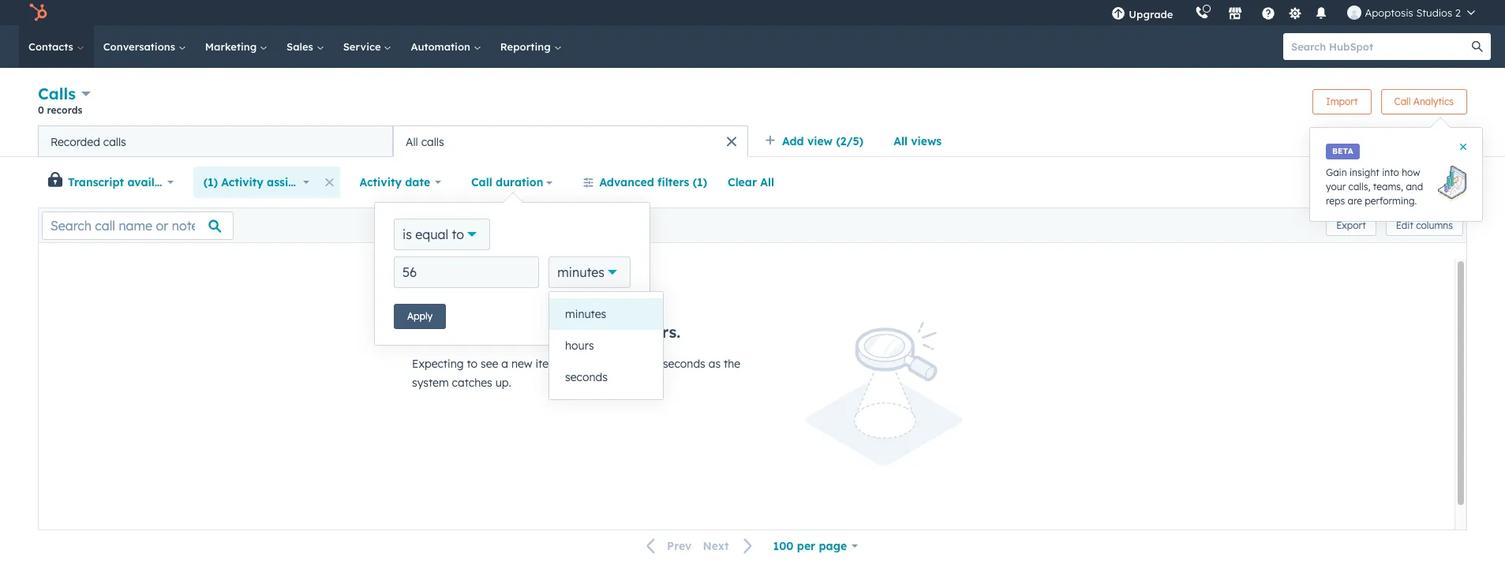 Task type: vqa. For each thing, say whether or not it's contained in the screenshot.
USERS & TEAMS Link
no



Task type: locate. For each thing, give the bounding box(es) containing it.
0 horizontal spatial view
[[808, 134, 833, 148]]

1 horizontal spatial clear
[[728, 175, 757, 189]]

a
[[502, 357, 508, 371], [631, 357, 638, 371]]

calls up the date
[[421, 135, 444, 149]]

to right equal
[[452, 227, 464, 242]]

0 horizontal spatial a
[[502, 357, 508, 371]]

0 records
[[38, 104, 82, 116]]

view inside add view (2/5) popup button
[[808, 134, 833, 148]]

calls inside button
[[421, 135, 444, 149]]

100 per page button
[[763, 531, 868, 562]]

0 horizontal spatial clear
[[594, 310, 617, 322]]

is
[[403, 227, 412, 242]]

duration
[[496, 175, 544, 189]]

clear right filters at the left top
[[728, 175, 757, 189]]

1 horizontal spatial calls
[[421, 135, 444, 149]]

view inside save view button
[[1434, 176, 1454, 188]]

Search call name or notes search field
[[42, 211, 234, 240]]

the inside expecting to see a new item? try again in a few seconds as the system catches up.
[[724, 357, 741, 371]]

the right the for
[[539, 322, 564, 342]]

calls
[[103, 135, 126, 149], [421, 135, 444, 149]]

2 horizontal spatial to
[[467, 357, 478, 371]]

call left analytics in the right top of the page
[[1395, 95, 1411, 107]]

0
[[38, 104, 44, 116]]

seconds button
[[550, 362, 663, 393]]

(1) down 'recorded calls' button
[[203, 175, 218, 189]]

automation link
[[401, 25, 491, 68]]

is equal to
[[403, 227, 464, 242]]

call
[[1395, 95, 1411, 107], [471, 175, 492, 189]]

1 horizontal spatial all
[[761, 175, 775, 189]]

minutes inside button
[[565, 307, 607, 321]]

clear
[[728, 175, 757, 189], [594, 310, 617, 322]]

reps
[[1326, 195, 1345, 207]]

in
[[619, 357, 628, 371]]

activity down 'recorded calls' button
[[221, 175, 264, 189]]

a right "see"
[[502, 357, 508, 371]]

0 vertical spatial view
[[808, 134, 833, 148]]

catches
[[452, 376, 492, 390]]

recorded calls
[[51, 135, 126, 149]]

0 horizontal spatial call
[[471, 175, 492, 189]]

1 horizontal spatial the
[[724, 357, 741, 371]]

search button
[[1465, 33, 1491, 60]]

(2/5)
[[836, 134, 864, 148]]

call inside 'button'
[[471, 175, 492, 189]]

minutes
[[558, 264, 605, 280], [565, 307, 607, 321]]

for
[[511, 322, 534, 342]]

0 vertical spatial clear
[[728, 175, 757, 189]]

all views
[[894, 134, 942, 148]]

None text field
[[394, 257, 539, 288]]

apoptosis studios 2 button
[[1339, 0, 1485, 25]]

import
[[1327, 95, 1358, 107]]

all down add view (2/5) popup button
[[761, 175, 775, 189]]

calls banner
[[38, 82, 1468, 126]]

export
[[1337, 219, 1366, 231]]

the right as
[[724, 357, 741, 371]]

apoptosis studios 2
[[1365, 6, 1461, 19]]

call duration button
[[461, 167, 563, 198]]

minutes up minutes button
[[558, 264, 605, 280]]

seconds left as
[[663, 357, 706, 371]]

all views link
[[884, 126, 952, 157]]

advanced filters (1)
[[600, 175, 707, 189]]

view right add
[[808, 134, 833, 148]]

to right assigned
[[320, 175, 331, 189]]

1 (1) from the left
[[203, 175, 218, 189]]

to left "see"
[[467, 357, 478, 371]]

calls right recorded
[[103, 135, 126, 149]]

1 vertical spatial the
[[724, 357, 741, 371]]

insight
[[1350, 167, 1380, 178]]

1 horizontal spatial seconds
[[663, 357, 706, 371]]

all inside button
[[406, 135, 418, 149]]

2 vertical spatial to
[[467, 357, 478, 371]]

all up the date
[[406, 135, 418, 149]]

(1) activity assigned to button
[[193, 167, 331, 198]]

0 horizontal spatial to
[[320, 175, 331, 189]]

search image
[[1472, 41, 1484, 52]]

seconds
[[663, 357, 706, 371], [565, 370, 608, 384]]

call analytics
[[1395, 95, 1454, 107]]

calls,
[[1349, 181, 1371, 193]]

save view
[[1410, 176, 1454, 188]]

performing.
[[1365, 195, 1417, 207]]

no
[[412, 322, 435, 342]]

reporting link
[[491, 25, 571, 68]]

seconds inside button
[[565, 370, 608, 384]]

call for call duration
[[471, 175, 492, 189]]

hubspot image
[[28, 3, 47, 22]]

0 horizontal spatial all
[[406, 135, 418, 149]]

view for save
[[1434, 176, 1454, 188]]

1 horizontal spatial call
[[1395, 95, 1411, 107]]

automation
[[411, 40, 474, 53]]

1 calls from the left
[[103, 135, 126, 149]]

records
[[47, 104, 82, 116]]

next button
[[697, 536, 763, 557]]

seconds down hours
[[565, 370, 608, 384]]

Search HubSpot search field
[[1284, 33, 1477, 60]]

into
[[1383, 167, 1400, 178]]

activity
[[221, 175, 264, 189], [360, 175, 402, 189]]

0 horizontal spatial seconds
[[565, 370, 608, 384]]

0 horizontal spatial the
[[539, 322, 564, 342]]

0 horizontal spatial activity
[[221, 175, 264, 189]]

1 vertical spatial call
[[471, 175, 492, 189]]

(1) right filters at the left top
[[693, 175, 707, 189]]

1 vertical spatial minutes
[[565, 307, 607, 321]]

2 (1) from the left
[[693, 175, 707, 189]]

2 calls from the left
[[421, 135, 444, 149]]

minutes up 'current'
[[565, 307, 607, 321]]

all
[[894, 134, 908, 148], [406, 135, 418, 149], [761, 175, 775, 189]]

tara schultz image
[[1348, 6, 1362, 20]]

again
[[586, 357, 616, 371]]

new
[[512, 357, 533, 371]]

call analytics link
[[1381, 89, 1468, 114]]

conversations
[[103, 40, 178, 53]]

clear up hours "button"
[[594, 310, 617, 322]]

all for all views
[[894, 134, 908, 148]]

activity left the date
[[360, 175, 402, 189]]

available
[[127, 175, 178, 189]]

save view button
[[1382, 170, 1468, 195]]

seconds inside expecting to see a new item? try again in a few seconds as the system catches up.
[[663, 357, 706, 371]]

service link
[[334, 25, 401, 68]]

0 vertical spatial minutes
[[558, 264, 605, 280]]

to
[[320, 175, 331, 189], [452, 227, 464, 242], [467, 357, 478, 371]]

0 vertical spatial the
[[539, 322, 564, 342]]

1 horizontal spatial activity
[[360, 175, 402, 189]]

menu item
[[1185, 0, 1188, 25]]

edit columns
[[1396, 219, 1454, 231]]

call for call analytics
[[1395, 95, 1411, 107]]

as
[[709, 357, 721, 371]]

1 a from the left
[[502, 357, 508, 371]]

prev
[[667, 539, 692, 554]]

to inside expecting to see a new item? try again in a few seconds as the system catches up.
[[467, 357, 478, 371]]

teams,
[[1374, 181, 1404, 193]]

transcript
[[68, 175, 124, 189]]

all left views
[[894, 134, 908, 148]]

item?
[[536, 357, 564, 371]]

and
[[1406, 181, 1424, 193]]

2 horizontal spatial all
[[894, 134, 908, 148]]

1 horizontal spatial view
[[1434, 176, 1454, 188]]

view right save
[[1434, 176, 1454, 188]]

clear inside button
[[594, 310, 617, 322]]

100
[[773, 539, 794, 553]]

calls inside button
[[103, 135, 126, 149]]

a right in
[[631, 357, 638, 371]]

view
[[808, 134, 833, 148], [1434, 176, 1454, 188]]

assigned
[[267, 175, 316, 189]]

export button
[[1326, 215, 1377, 236]]

marketplaces image
[[1229, 7, 1243, 21]]

1 vertical spatial view
[[1434, 176, 1454, 188]]

0 horizontal spatial (1)
[[203, 175, 218, 189]]

minutes inside dropdown button
[[558, 264, 605, 280]]

1 vertical spatial to
[[452, 227, 464, 242]]

minutes button
[[550, 298, 663, 330]]

call inside banner
[[1395, 95, 1411, 107]]

list box
[[550, 292, 663, 399]]

1 horizontal spatial a
[[631, 357, 638, 371]]

list box containing minutes
[[550, 292, 663, 399]]

0 vertical spatial call
[[1395, 95, 1411, 107]]

import button
[[1313, 89, 1372, 114]]

call left duration
[[471, 175, 492, 189]]

beta
[[1333, 146, 1354, 156]]

save
[[1410, 176, 1432, 188]]

studios
[[1417, 6, 1453, 19]]

clear inside button
[[728, 175, 757, 189]]

1 vertical spatial clear
[[594, 310, 617, 322]]

1 horizontal spatial (1)
[[693, 175, 707, 189]]

menu
[[1101, 0, 1487, 25]]

equal
[[416, 227, 448, 242]]

0 horizontal spatial calls
[[103, 135, 126, 149]]



Task type: describe. For each thing, give the bounding box(es) containing it.
all for all calls
[[406, 135, 418, 149]]

is equal to button
[[394, 219, 490, 250]]

views
[[911, 134, 942, 148]]

are
[[1348, 195, 1363, 207]]

contacts
[[28, 40, 76, 53]]

apoptosis
[[1365, 6, 1414, 19]]

recorded
[[51, 135, 100, 149]]

filters
[[658, 175, 690, 189]]

clear button
[[581, 304, 631, 329]]

2
[[1456, 6, 1461, 19]]

calling icon button
[[1189, 2, 1216, 23]]

clear all
[[728, 175, 775, 189]]

page
[[819, 539, 847, 553]]

minutes button
[[549, 257, 631, 288]]

few
[[641, 357, 660, 371]]

next
[[703, 539, 729, 554]]

try
[[568, 357, 583, 371]]

settings link
[[1286, 4, 1305, 21]]

gain insight into how your calls, teams, and reps are performing.
[[1326, 167, 1424, 207]]

sales
[[287, 40, 316, 53]]

pagination navigation
[[637, 536, 763, 557]]

clear for clear
[[594, 310, 617, 322]]

2 activity from the left
[[360, 175, 402, 189]]

2 a from the left
[[631, 357, 638, 371]]

(1) activity assigned to
[[203, 175, 331, 189]]

calls button
[[38, 82, 90, 105]]

columns
[[1417, 219, 1454, 231]]

settings image
[[1288, 7, 1303, 21]]

clear for clear all
[[728, 175, 757, 189]]

date
[[405, 175, 430, 189]]

activity date button
[[349, 167, 452, 198]]

0 vertical spatial to
[[320, 175, 331, 189]]

calls for all calls
[[421, 135, 444, 149]]

close image
[[1461, 144, 1467, 150]]

activity date
[[360, 175, 430, 189]]

hours
[[565, 339, 594, 353]]

(1) inside button
[[693, 175, 707, 189]]

notifications button
[[1309, 0, 1335, 25]]

conversations link
[[94, 25, 196, 68]]

calls for recorded calls
[[103, 135, 126, 149]]

all inside button
[[761, 175, 775, 189]]

calls
[[38, 84, 76, 103]]

add view (2/5)
[[782, 134, 864, 148]]

contacts link
[[19, 25, 94, 68]]

transcript available
[[68, 175, 178, 189]]

sales link
[[277, 25, 334, 68]]

advanced filters (1) button
[[573, 167, 718, 198]]

apply
[[407, 310, 433, 322]]

apply button
[[394, 304, 446, 329]]

up.
[[496, 376, 511, 390]]

hubspot link
[[19, 3, 59, 22]]

system
[[412, 376, 449, 390]]

view for add
[[808, 134, 833, 148]]

1 horizontal spatial to
[[452, 227, 464, 242]]

reporting
[[500, 40, 554, 53]]

(1) inside popup button
[[203, 175, 218, 189]]

1 activity from the left
[[221, 175, 264, 189]]

menu containing apoptosis studios 2
[[1101, 0, 1487, 25]]

calling icon image
[[1196, 6, 1210, 21]]

how
[[1402, 167, 1421, 178]]

prev button
[[637, 536, 697, 557]]

expecting to see a new item? try again in a few seconds as the system catches up.
[[412, 357, 741, 390]]

upgrade
[[1129, 8, 1174, 21]]

upgrade image
[[1112, 7, 1126, 21]]

recorded calls button
[[38, 126, 393, 157]]

expecting
[[412, 357, 464, 371]]

notifications image
[[1315, 7, 1329, 21]]

current
[[569, 322, 626, 342]]

edit
[[1396, 219, 1414, 231]]

matches
[[440, 322, 506, 342]]

100 per page
[[773, 539, 847, 553]]

help image
[[1262, 7, 1276, 21]]

help button
[[1256, 0, 1283, 25]]

gain
[[1326, 167, 1347, 178]]

edit columns button
[[1386, 215, 1464, 236]]

hours button
[[550, 330, 663, 362]]

your
[[1326, 181, 1346, 193]]

add
[[782, 134, 804, 148]]

see
[[481, 357, 499, 371]]

marketplaces button
[[1219, 0, 1253, 25]]

clear all button
[[718, 167, 785, 198]]

advanced
[[600, 175, 654, 189]]

call duration
[[471, 175, 544, 189]]



